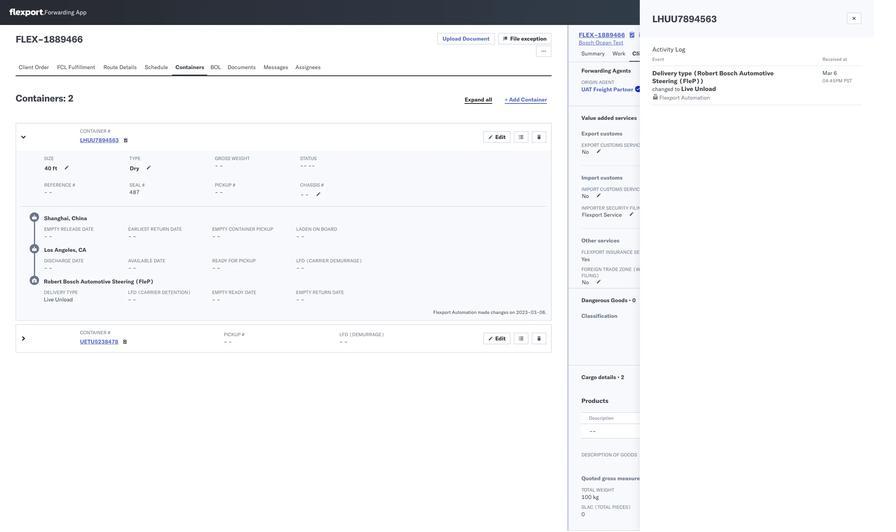 Task type: describe. For each thing, give the bounding box(es) containing it.
no for import customs service
[[582, 193, 589, 200]]

description for description
[[589, 415, 614, 421]]

agents
[[613, 67, 631, 74]]

flex-
[[579, 31, 598, 39]]

0 horizontal spatial client order button
[[16, 60, 54, 75]]

upload document button
[[437, 33, 495, 45]]

release
[[61, 226, 81, 232]]

automotive for robert
[[80, 278, 111, 285]]

pickup for chassis #
[[215, 182, 232, 188]]

app
[[76, 9, 87, 16]]

flexport service
[[582, 211, 622, 218]]

flexport for flexport automation made changes on 2023-03-06.
[[433, 309, 451, 315]]

foreign trade zone (wants 214 filing)
[[582, 266, 662, 278]]

status -- --
[[300, 155, 317, 169]]

40
[[45, 165, 51, 172]]

Search Shipments (/) text field
[[725, 7, 800, 18]]

empty ready date - -
[[212, 289, 256, 303]]

yes
[[582, 256, 590, 263]]

• for details
[[618, 374, 620, 381]]

demurrage)
[[330, 258, 362, 264]]

uetu5238478 button
[[80, 338, 118, 345]]

flex
[[16, 33, 38, 45]]

ft
[[53, 165, 57, 172]]

container inside + add container button
[[521, 96, 547, 103]]

(carrier for lfd (carrier detention) - -
[[138, 289, 161, 295]]

0 for slac (total pieces) 0
[[582, 511, 585, 518]]

route button
[[668, 46, 689, 62]]

upload document
[[443, 35, 490, 42]]

pickup for date
[[256, 226, 273, 232]]

no for export customs service
[[582, 148, 589, 155]]

route for route details
[[103, 64, 118, 71]]

summary
[[582, 50, 605, 57]]

flexport insurance service yes
[[582, 249, 653, 263]]

return for earliest return date - -
[[151, 226, 169, 232]]

fcl
[[57, 64, 67, 71]]

los
[[44, 246, 53, 253]]

client order for the leftmost client order button
[[19, 64, 49, 71]]

customs for export customs service
[[601, 142, 623, 148]]

2 edit from the top
[[495, 335, 506, 342]]

gross
[[602, 475, 616, 482]]

goods
[[621, 452, 637, 458]]

flexport automation made changes on 2023-03-06.
[[433, 309, 547, 315]]

seal
[[129, 182, 141, 188]]

test
[[613, 39, 623, 46]]

agent for origin agent
[[599, 79, 614, 85]]

customs for import customs
[[601, 174, 623, 181]]

type
[[129, 155, 141, 161]]

date for earliest return date - -
[[170, 226, 182, 232]]

trade
[[603, 266, 618, 272]]

description for description of goods
[[582, 452, 612, 458]]

service for import customs service
[[624, 186, 643, 192]]

other
[[582, 237, 597, 244]]

ready for pickup - -
[[212, 258, 256, 271]]

delivery for delivery type live unload
[[44, 289, 65, 295]]

pickup for -
[[239, 258, 256, 264]]

flexport for flexport automation
[[660, 94, 680, 101]]

changed to live unload
[[653, 85, 716, 93]]

1 vertical spatial services
[[598, 237, 620, 244]]

assignees button
[[292, 60, 325, 75]]

discharge date - -
[[44, 258, 84, 271]]

details
[[119, 64, 137, 71]]

0 horizontal spatial 2
[[68, 92, 74, 104]]

lfd (demurrage) - -
[[340, 332, 384, 345]]

40 ft
[[45, 165, 57, 172]]

export customs
[[582, 130, 623, 137]]

received at
[[823, 56, 847, 62]]

0 vertical spatial lhuu7894563
[[653, 13, 717, 25]]

bosch for robert bosch automotive steering (flep)
[[63, 278, 79, 285]]

container # for uetu5238478
[[80, 330, 110, 335]]

flexport. image
[[9, 9, 45, 16]]

documents button
[[224, 60, 261, 75]]

description of goods
[[582, 452, 637, 458]]

bosch for (robert bosch automotive steering (flep))
[[719, 69, 738, 77]]

1 freight from the left
[[594, 86, 612, 93]]

detention)
[[162, 289, 191, 295]]

foreign
[[582, 266, 602, 272]]

goods
[[611, 297, 628, 304]]

made
[[478, 309, 490, 315]]

client for the leftmost client order button
[[19, 64, 33, 71]]

container
[[229, 226, 255, 232]]

automotive for (robert
[[739, 69, 774, 77]]

slac (total pieces) 0
[[582, 504, 631, 518]]

ready
[[229, 289, 244, 295]]

1 horizontal spatial client order button
[[630, 46, 668, 62]]

1 horizontal spatial 2
[[621, 374, 624, 381]]

return for empty return date - -
[[313, 289, 331, 295]]

value
[[582, 114, 596, 121]]

uat freight partner link for origin agent
[[582, 86, 644, 93]]

live for changed to live unload
[[681, 85, 693, 93]]

1 horizontal spatial on
[[510, 309, 515, 315]]

0 horizontal spatial lhuu7894563
[[80, 137, 119, 144]]

(demurrage)
[[349, 332, 384, 337]]

import for import customs service
[[582, 186, 599, 192]]

upload
[[443, 35, 461, 42]]

unload for changed to live unload
[[695, 85, 716, 93]]

messages
[[264, 64, 288, 71]]

lfd (carrier detention) - -
[[128, 289, 191, 303]]

earliest return date - -
[[128, 226, 182, 240]]

changed
[[653, 86, 674, 93]]

0 horizontal spatial 1889466
[[44, 33, 83, 45]]

unload for delivery type live unload
[[55, 296, 73, 303]]

empty for empty return date - -
[[296, 289, 311, 295]]

container # for lhuu7894563
[[80, 128, 110, 134]]

added
[[598, 114, 614, 121]]

0 horizontal spatial service
[[604, 211, 622, 218]]

type for delivery type
[[679, 69, 692, 77]]

lhuu7894563 button
[[80, 137, 119, 144]]

• for goods
[[629, 297, 631, 304]]

containers button
[[172, 60, 207, 75]]

(robert
[[694, 69, 718, 77]]

expand all button
[[460, 94, 497, 106]]

summary button
[[578, 46, 610, 62]]

(flep)
[[135, 278, 154, 285]]

laden on board - -
[[296, 226, 337, 240]]

to
[[675, 86, 680, 93]]

fulfillment
[[68, 64, 95, 71]]

reference
[[44, 182, 71, 188]]

for
[[228, 258, 238, 264]]

los angeles, ca
[[44, 246, 86, 253]]

automation for flexport automation
[[681, 94, 710, 101]]

bol
[[211, 64, 221, 71]]

activity log
[[653, 45, 686, 53]]

1 uat from the left
[[582, 86, 592, 93]]

destination agent uat freight partner
[[676, 79, 728, 93]]

type for delivery type live unload
[[67, 289, 78, 295]]

gross weight - -
[[215, 155, 250, 169]]

no for foreign trade zone (wants 214 filing)
[[582, 279, 589, 286]]

import for import customs
[[582, 174, 599, 181]]

freight inside destination agent uat freight partner
[[688, 86, 707, 93]]

empty release date - -
[[44, 226, 94, 240]]

client order for the right client order button
[[633, 50, 665, 57]]

route for route
[[671, 50, 686, 57]]

other services
[[582, 237, 620, 244]]

chassis
[[300, 182, 320, 188]]

log
[[675, 45, 686, 53]]

agent for destination agent uat freight partner
[[707, 79, 723, 85]]

forwarding app
[[45, 9, 87, 16]]

import customs
[[582, 174, 623, 181]]

lfd for detention)
[[128, 289, 137, 295]]

ca
[[78, 246, 86, 253]]

expand
[[465, 96, 484, 103]]

uat inside destination agent uat freight partner
[[676, 86, 687, 93]]

1 partner from the left
[[614, 86, 633, 93]]



Task type: locate. For each thing, give the bounding box(es) containing it.
pickup inside empty container pickup - -
[[256, 226, 273, 232]]

event
[[653, 56, 664, 62]]

date inside empty ready date - -
[[245, 289, 256, 295]]

0 vertical spatial bosch
[[579, 39, 594, 46]]

0
[[632, 297, 636, 304], [582, 511, 585, 518]]

bosch right (robert
[[719, 69, 738, 77]]

0 vertical spatial export
[[582, 130, 599, 137]]

container for lhuu7894563
[[80, 128, 107, 134]]

route details
[[103, 64, 137, 71]]

client order
[[633, 50, 665, 57], [19, 64, 49, 71]]

route inside button
[[671, 50, 686, 57]]

0 horizontal spatial partner
[[614, 86, 633, 93]]

1 vertical spatial import
[[582, 186, 599, 192]]

client order left fcl
[[19, 64, 49, 71]]

1 vertical spatial edit
[[495, 335, 506, 342]]

+ add container
[[505, 96, 547, 103]]

date right the ready
[[245, 289, 256, 295]]

flex-1889466 link
[[579, 31, 625, 39]]

1889466 down forwarding app in the top left of the page
[[44, 33, 83, 45]]

uat down origin at the right top of page
[[582, 86, 592, 93]]

1 vertical spatial lfd
[[128, 289, 137, 295]]

0 vertical spatial client order
[[633, 50, 665, 57]]

steering inside (robert bosch automotive steering (flep))
[[653, 77, 678, 85]]

1 vertical spatial •
[[618, 374, 620, 381]]

work
[[613, 50, 626, 57]]

lhuu7894563
[[653, 13, 717, 25], [80, 137, 119, 144]]

0 vertical spatial pickup
[[215, 182, 232, 188]]

return inside earliest return date - -
[[151, 226, 169, 232]]

client order right work button
[[633, 50, 665, 57]]

unload down (robert
[[695, 85, 716, 93]]

(carrier down (flep)
[[138, 289, 161, 295]]

empty left container
[[212, 226, 228, 232]]

2 horizontal spatial bosch
[[719, 69, 738, 77]]

0 vertical spatial weight
[[232, 155, 250, 161]]

partner inside destination agent uat freight partner
[[708, 86, 728, 93]]

agent
[[599, 79, 614, 85], [707, 79, 723, 85]]

order for the right client order button
[[650, 50, 665, 57]]

slac
[[582, 504, 593, 510]]

1 vertical spatial bosch
[[719, 69, 738, 77]]

delivery type
[[653, 69, 692, 77]]

container up uetu5238478
[[80, 330, 107, 335]]

delivery
[[653, 69, 677, 77], [44, 289, 65, 295]]

freight down origin agent
[[594, 86, 612, 93]]

1 vertical spatial container #
[[80, 330, 110, 335]]

angeles,
[[54, 246, 77, 253]]

pickup # - -
[[215, 182, 235, 196], [224, 332, 244, 345]]

steering for (flep)
[[112, 278, 134, 285]]

1 vertical spatial client
[[19, 64, 33, 71]]

bosch inside (robert bosch automotive steering (flep))
[[719, 69, 738, 77]]

# inside seal # 487
[[142, 182, 145, 188]]

delivery down event
[[653, 69, 677, 77]]

date right available
[[154, 258, 165, 264]]

0 vertical spatial service
[[624, 142, 643, 148]]

on left 2023- on the right of page
[[510, 309, 515, 315]]

all
[[486, 96, 492, 103]]

2 right containers:
[[68, 92, 74, 104]]

03-
[[531, 309, 540, 315]]

1 edit button from the top
[[483, 131, 511, 143]]

0 vertical spatial steering
[[653, 77, 678, 85]]

pickup down empty ready date - -
[[224, 332, 241, 337]]

date right the earliest
[[170, 226, 182, 232]]

classification
[[582, 312, 618, 319]]

weight right 'gross'
[[232, 155, 250, 161]]

customs up the export customs service
[[600, 130, 623, 137]]

0 horizontal spatial steering
[[112, 278, 134, 285]]

(carrier for lfd (carrier demurrage) - -
[[306, 258, 329, 264]]

pickup # - - for lfd (demurrage)
[[224, 332, 244, 345]]

date inside discharge date - -
[[72, 258, 84, 264]]

customs for export customs
[[600, 130, 623, 137]]

0 vertical spatial automation
[[681, 94, 710, 101]]

client order button left fcl
[[16, 60, 54, 75]]

date for empty release date - -
[[82, 226, 94, 232]]

0 horizontal spatial 0
[[582, 511, 585, 518]]

1 vertical spatial weight
[[596, 487, 614, 493]]

export customs service
[[582, 142, 643, 148]]

edit button down changes at the right of the page
[[483, 333, 511, 344]]

1 horizontal spatial delivery
[[653, 69, 677, 77]]

exception
[[521, 35, 547, 42]]

2 edit button from the top
[[483, 333, 511, 344]]

2 partner from the left
[[708, 86, 728, 93]]

pickup down gross weight - -
[[215, 182, 232, 188]]

1 horizontal spatial service
[[634, 249, 653, 255]]

client left event
[[633, 50, 648, 57]]

uat
[[582, 86, 592, 93], [676, 86, 687, 93]]

1 horizontal spatial bosch
[[579, 39, 594, 46]]

earliest
[[128, 226, 149, 232]]

forwarding left the app on the top of page
[[45, 9, 74, 16]]

lfd for -
[[340, 332, 348, 337]]

route inside button
[[103, 64, 118, 71]]

0 vertical spatial edit
[[495, 134, 506, 141]]

agent down (robert
[[707, 79, 723, 85]]

received
[[823, 56, 842, 62]]

type inside delivery type live unload
[[67, 289, 78, 295]]

2023-
[[516, 309, 531, 315]]

0 vertical spatial client
[[633, 50, 648, 57]]

bosch down flex-
[[579, 39, 594, 46]]

no up importer at the right top of page
[[582, 193, 589, 200]]

0 vertical spatial •
[[629, 297, 631, 304]]

bosch up delivery type live unload
[[63, 278, 79, 285]]

flex-1889466
[[579, 31, 625, 39]]

0 vertical spatial container
[[521, 96, 547, 103]]

flex - 1889466
[[16, 33, 83, 45]]

delivery type live unload
[[44, 289, 78, 303]]

2 freight from the left
[[688, 86, 707, 93]]

cargo
[[582, 374, 597, 381]]

importer security filing provider
[[582, 205, 669, 211]]

work button
[[610, 46, 630, 62]]

bosch ocean test link
[[579, 39, 623, 46]]

flexport for flexport service
[[582, 211, 602, 218]]

empty for empty container pickup - -
[[212, 226, 228, 232]]

empty container pickup - -
[[212, 226, 273, 240]]

automation left made
[[452, 309, 477, 315]]

1 vertical spatial type
[[67, 289, 78, 295]]

route up the delivery type
[[671, 50, 686, 57]]

1 horizontal spatial live
[[681, 85, 693, 93]]

1 vertical spatial container
[[80, 128, 107, 134]]

origin agent
[[582, 79, 614, 85]]

0 horizontal spatial order
[[35, 64, 49, 71]]

freight down destination
[[688, 86, 707, 93]]

1 horizontal spatial client order
[[633, 50, 665, 57]]

client down flex
[[19, 64, 33, 71]]

1 vertical spatial on
[[510, 309, 515, 315]]

1 vertical spatial pickup
[[224, 332, 241, 337]]

date for empty return date - -
[[333, 289, 344, 295]]

pickup for lfd (demurrage)
[[224, 332, 241, 337]]

lfd inside lfd (demurrage) - -
[[340, 332, 348, 337]]

0 inside slac (total pieces) 0
[[582, 511, 585, 518]]

agent up uat freight partner
[[599, 79, 614, 85]]

delivery inside delivery type live unload
[[44, 289, 65, 295]]

1 vertical spatial description
[[582, 452, 612, 458]]

1 vertical spatial forwarding
[[582, 67, 611, 74]]

0 vertical spatial live
[[681, 85, 693, 93]]

import up import customs service
[[582, 174, 599, 181]]

1 horizontal spatial partner
[[708, 86, 728, 93]]

lfd
[[296, 258, 305, 264], [128, 289, 137, 295], [340, 332, 348, 337]]

import down "import customs"
[[582, 186, 599, 192]]

empty for empty release date - -
[[44, 226, 59, 232]]

container # up uetu5238478
[[80, 330, 110, 335]]

dangerous goods • 0
[[582, 297, 636, 304]]

2 agent from the left
[[707, 79, 723, 85]]

0 horizontal spatial unload
[[55, 296, 73, 303]]

description up --
[[589, 415, 614, 421]]

available date - -
[[128, 258, 165, 271]]

weight inside gross weight - -
[[232, 155, 250, 161]]

steering up the changed
[[653, 77, 678, 85]]

no down export customs
[[582, 148, 589, 155]]

+
[[505, 96, 508, 103]]

1 horizontal spatial agent
[[707, 79, 723, 85]]

• right goods
[[629, 297, 631, 304]]

export for export customs service
[[582, 130, 599, 137]]

1889466 up test
[[598, 31, 625, 39]]

1 vertical spatial client order
[[19, 64, 49, 71]]

partner down the "agents"
[[614, 86, 633, 93]]

(carrier inside "lfd (carrier detention) - -"
[[138, 289, 161, 295]]

0 horizontal spatial bosch
[[63, 278, 79, 285]]

robert
[[44, 278, 62, 285]]

0 vertical spatial order
[[650, 50, 665, 57]]

measurements
[[618, 475, 656, 482]]

robert bosch automotive steering (flep)
[[44, 278, 154, 285]]

customs for import customs service
[[600, 186, 623, 192]]

pickup right container
[[256, 226, 273, 232]]

agent inside destination agent uat freight partner
[[707, 79, 723, 85]]

order left fcl
[[35, 64, 49, 71]]

export down value
[[582, 130, 599, 137]]

steering for (flep))
[[653, 77, 678, 85]]

date down china
[[82, 226, 94, 232]]

0 vertical spatial delivery
[[653, 69, 677, 77]]

(carrier down laden on board - -
[[306, 258, 329, 264]]

delivery down robert
[[44, 289, 65, 295]]

pickup # - - for chassis #
[[215, 182, 235, 196]]

1 vertical spatial lhuu7894563
[[80, 137, 119, 144]]

1 vertical spatial return
[[313, 289, 331, 295]]

on right laden
[[313, 226, 320, 232]]

0 horizontal spatial uat
[[582, 86, 592, 93]]

04:45pm
[[823, 78, 843, 84]]

flexport automation
[[660, 94, 710, 101]]

china
[[72, 215, 87, 222]]

1 horizontal spatial 0
[[632, 297, 636, 304]]

insurance
[[606, 249, 633, 255]]

(total
[[595, 504, 611, 510]]

lfd left the '(demurrage)' at left
[[340, 332, 348, 337]]

214
[[653, 266, 662, 272]]

2 uat from the left
[[676, 86, 687, 93]]

1 horizontal spatial automation
[[681, 94, 710, 101]]

0 horizontal spatial automotive
[[80, 278, 111, 285]]

importer
[[582, 205, 605, 211]]

forwarding up origin agent
[[582, 67, 611, 74]]

weight for gross weight - -
[[232, 155, 250, 161]]

1 uat freight partner link from the left
[[582, 86, 644, 93]]

1 horizontal spatial automotive
[[739, 69, 774, 77]]

type up destination
[[679, 69, 692, 77]]

1 vertical spatial automation
[[452, 309, 477, 315]]

0 vertical spatial return
[[151, 226, 169, 232]]

0 horizontal spatial agent
[[599, 79, 614, 85]]

1 horizontal spatial pickup
[[256, 226, 273, 232]]

1 horizontal spatial 1889466
[[598, 31, 625, 39]]

route details button
[[100, 60, 142, 75]]

forwarding for forwarding app
[[45, 9, 74, 16]]

service down security
[[604, 211, 622, 218]]

2 vertical spatial bosch
[[63, 278, 79, 285]]

pickup right for
[[239, 258, 256, 264]]

filing)
[[582, 273, 599, 278]]

1 horizontal spatial uat freight partner link
[[676, 86, 738, 93]]

1 horizontal spatial order
[[650, 50, 665, 57]]

return inside 'empty return date - -'
[[313, 289, 331, 295]]

changes
[[491, 309, 509, 315]]

document
[[463, 35, 490, 42]]

0 horizontal spatial weight
[[232, 155, 250, 161]]

automotive
[[739, 69, 774, 77], [80, 278, 111, 285]]

0 horizontal spatial type
[[67, 289, 78, 295]]

0 horizontal spatial route
[[103, 64, 118, 71]]

empty inside empty container pickup - -
[[212, 226, 228, 232]]

2 right the details
[[621, 374, 624, 381]]

export down export customs
[[582, 142, 599, 148]]

services inside value added services button
[[615, 114, 637, 121]]

shanghai, china
[[44, 215, 87, 222]]

1 horizontal spatial lhuu7894563
[[653, 13, 717, 25]]

return right the earliest
[[151, 226, 169, 232]]

1 horizontal spatial return
[[313, 289, 331, 295]]

2 vertical spatial lfd
[[340, 332, 348, 337]]

bol button
[[207, 60, 224, 75]]

0 horizontal spatial delivery
[[44, 289, 65, 295]]

forwarding
[[45, 9, 74, 16], [582, 67, 611, 74]]

empty down shanghai, at top left
[[44, 226, 59, 232]]

bosch
[[579, 39, 594, 46], [719, 69, 738, 77], [63, 278, 79, 285]]

empty down lfd (carrier demurrage) - -
[[296, 289, 311, 295]]

edit down changes at the right of the page
[[495, 335, 506, 342]]

lfd down laden
[[296, 258, 305, 264]]

uat freight partner link for destination agent
[[676, 86, 738, 93]]

unload down robert
[[55, 296, 73, 303]]

empty left the ready
[[212, 289, 227, 295]]

steering left (flep)
[[112, 278, 134, 285]]

partner
[[614, 86, 633, 93], [708, 86, 728, 93]]

customs down export customs
[[601, 142, 623, 148]]

size
[[44, 155, 54, 161]]

file exception
[[510, 35, 547, 42]]

(wants
[[633, 266, 652, 272]]

0 horizontal spatial uat freight partner link
[[582, 86, 644, 93]]

origin
[[582, 79, 598, 85]]

uat up flexport automation
[[676, 86, 687, 93]]

container
[[521, 96, 547, 103], [80, 128, 107, 134], [80, 330, 107, 335]]

date down lfd (carrier demurrage) - -
[[333, 289, 344, 295]]

flexport for flexport insurance service yes
[[582, 249, 605, 255]]

empty for empty ready date - -
[[212, 289, 227, 295]]

0 right goods
[[632, 297, 636, 304]]

0 down slac
[[582, 511, 585, 518]]

type down robert bosch automotive steering (flep)
[[67, 289, 78, 295]]

2 container # from the top
[[80, 330, 110, 335]]

•
[[629, 297, 631, 304], [618, 374, 620, 381]]

2 export from the top
[[582, 142, 599, 148]]

flexport
[[660, 94, 680, 101], [582, 211, 602, 218], [582, 249, 605, 255], [433, 309, 451, 315]]

no down filing)
[[582, 279, 589, 286]]

1 import from the top
[[582, 174, 599, 181]]

0 vertical spatial unload
[[695, 85, 716, 93]]

(carrier inside lfd (carrier demurrage) - -
[[306, 258, 329, 264]]

customs up import customs service
[[601, 174, 623, 181]]

0 vertical spatial edit button
[[483, 131, 511, 143]]

2 no from the top
[[582, 193, 589, 200]]

date inside 'empty return date - -'
[[333, 289, 344, 295]]

chassis #
[[300, 182, 324, 188]]

container right add
[[521, 96, 547, 103]]

gross
[[215, 155, 230, 161]]

automotive inside (robert bosch automotive steering (flep))
[[739, 69, 774, 77]]

pickup inside the ready for pickup - -
[[239, 258, 256, 264]]

details
[[598, 374, 616, 381]]

customs down "import customs"
[[600, 186, 623, 192]]

date inside empty release date - -
[[82, 226, 94, 232]]

edit button down all
[[483, 131, 511, 143]]

1 vertical spatial 0
[[582, 511, 585, 518]]

weight up kg
[[596, 487, 614, 493]]

0 vertical spatial service
[[604, 211, 622, 218]]

lfd inside lfd (carrier demurrage) - -
[[296, 258, 305, 264]]

0 vertical spatial (carrier
[[306, 258, 329, 264]]

date down "ca"
[[72, 258, 84, 264]]

2 vertical spatial container
[[80, 330, 107, 335]]

return down lfd (carrier demurrage) - -
[[313, 289, 331, 295]]

1 vertical spatial steering
[[112, 278, 134, 285]]

empty inside 'empty return date - -'
[[296, 289, 311, 295]]

partner down (robert bosch automotive steering (flep))
[[708, 86, 728, 93]]

export for no
[[582, 142, 599, 148]]

1 horizontal spatial steering
[[653, 77, 678, 85]]

import customs service
[[582, 186, 643, 192]]

0 horizontal spatial client
[[19, 64, 33, 71]]

1 container # from the top
[[80, 128, 110, 134]]

date inside available date - -
[[154, 258, 165, 264]]

date for empty ready date - -
[[245, 289, 256, 295]]

0 horizontal spatial on
[[313, 226, 320, 232]]

0 vertical spatial type
[[679, 69, 692, 77]]

unload inside delivery type live unload
[[55, 296, 73, 303]]

container for uetu5238478
[[80, 330, 107, 335]]

0 horizontal spatial freight
[[594, 86, 612, 93]]

client order button right work
[[630, 46, 668, 62]]

flexport inside flexport insurance service yes
[[582, 249, 605, 255]]

automation for flexport automation made changes on 2023-03-06.
[[452, 309, 477, 315]]

uat freight partner link down origin agent
[[582, 86, 644, 93]]

live inside delivery type live unload
[[44, 296, 54, 303]]

edit down the +
[[495, 134, 506, 141]]

edit
[[495, 134, 506, 141], [495, 335, 506, 342]]

on inside laden on board - -
[[313, 226, 320, 232]]

service up filing
[[624, 186, 643, 192]]

uat freight partner link
[[582, 86, 644, 93], [676, 86, 738, 93]]

live for delivery type live unload
[[44, 296, 54, 303]]

+ add container button
[[500, 94, 552, 106]]

1 horizontal spatial freight
[[688, 86, 707, 93]]

2 vertical spatial no
[[582, 279, 589, 286]]

container up 'lhuu7894563' button
[[80, 128, 107, 134]]

live up flexport automation
[[681, 85, 693, 93]]

service up (wants
[[634, 249, 653, 255]]

2
[[68, 92, 74, 104], [621, 374, 624, 381]]

1 vertical spatial edit button
[[483, 333, 511, 344]]

delivery for delivery type
[[653, 69, 677, 77]]

1 vertical spatial automotive
[[80, 278, 111, 285]]

2 uat freight partner link from the left
[[676, 86, 738, 93]]

unload
[[695, 85, 716, 93], [55, 296, 73, 303]]

service inside flexport insurance service yes
[[634, 249, 653, 255]]

1 agent from the left
[[599, 79, 614, 85]]

0 vertical spatial import
[[582, 174, 599, 181]]

services right the added
[[615, 114, 637, 121]]

zone
[[620, 266, 632, 272]]

- -
[[301, 191, 309, 198]]

mar 6 04:45pm pst
[[823, 70, 852, 84]]

1 vertical spatial route
[[103, 64, 118, 71]]

0 for dangerous goods • 0
[[632, 297, 636, 304]]

lfd down (flep)
[[128, 289, 137, 295]]

order left route button
[[650, 50, 665, 57]]

3 no from the top
[[582, 279, 589, 286]]

0 vertical spatial 0
[[632, 297, 636, 304]]

description left 'of'
[[582, 452, 612, 458]]

0 horizontal spatial pickup
[[239, 258, 256, 264]]

empty inside empty ready date - -
[[212, 289, 227, 295]]

service for export customs service
[[624, 142, 643, 148]]

1 export from the top
[[582, 130, 599, 137]]

weight for total weight
[[596, 487, 614, 493]]

0 vertical spatial automotive
[[739, 69, 774, 77]]

• right the details
[[618, 374, 620, 381]]

total weight
[[582, 487, 614, 493]]

lfd inside "lfd (carrier detention) - -"
[[128, 289, 137, 295]]

container # up 'lhuu7894563' button
[[80, 128, 110, 134]]

order for the leftmost client order button
[[35, 64, 49, 71]]

1 vertical spatial order
[[35, 64, 49, 71]]

laden
[[296, 226, 312, 232]]

service down value added services
[[624, 142, 643, 148]]

1 horizontal spatial lfd
[[296, 258, 305, 264]]

1 edit from the top
[[495, 134, 506, 141]]

2 import from the top
[[582, 186, 599, 192]]

lfd for demurrage)
[[296, 258, 305, 264]]

automation down destination agent uat freight partner
[[681, 94, 710, 101]]

1 no from the top
[[582, 148, 589, 155]]

1 vertical spatial live
[[44, 296, 54, 303]]

live down robert
[[44, 296, 54, 303]]

uat freight partner link down (robert bosch automotive steering (flep))
[[676, 86, 738, 93]]

# inside reference # - -
[[73, 182, 75, 188]]

no
[[582, 148, 589, 155], [582, 193, 589, 200], [582, 279, 589, 286]]

client for the right client order button
[[633, 50, 648, 57]]

forwarding for forwarding agents
[[582, 67, 611, 74]]

services up insurance
[[598, 237, 620, 244]]

date inside earliest return date - -
[[170, 226, 182, 232]]

messages button
[[261, 60, 292, 75]]

0 vertical spatial pickup
[[256, 226, 273, 232]]

1 horizontal spatial uat
[[676, 86, 687, 93]]

route left details
[[103, 64, 118, 71]]

0 vertical spatial 2
[[68, 92, 74, 104]]

empty inside empty release date - -
[[44, 226, 59, 232]]

0 horizontal spatial •
[[618, 374, 620, 381]]



Task type: vqa. For each thing, say whether or not it's contained in the screenshot.


